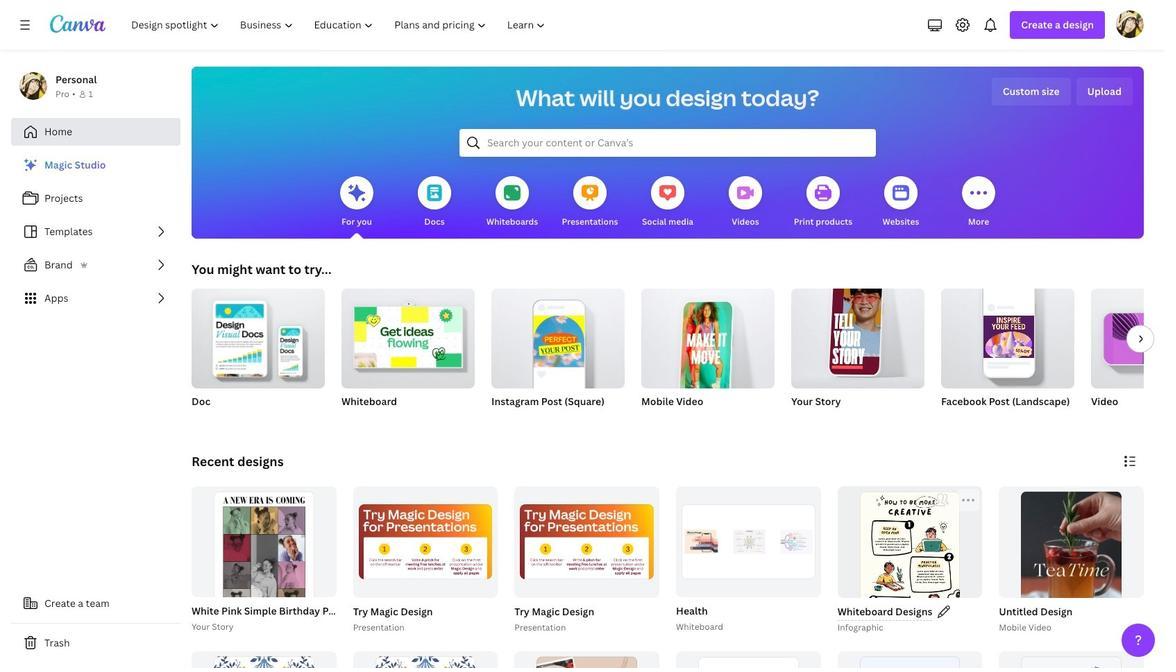 Task type: describe. For each thing, give the bounding box(es) containing it.
stephanie aranda image
[[1117, 10, 1145, 38]]

top level navigation element
[[122, 11, 558, 39]]



Task type: locate. For each thing, give the bounding box(es) containing it.
list
[[11, 151, 181, 313]]

Search search field
[[488, 130, 849, 156]]

group
[[792, 281, 925, 426], [792, 281, 925, 389], [192, 283, 325, 426], [192, 283, 325, 389], [342, 283, 475, 426], [342, 283, 475, 389], [492, 283, 625, 426], [492, 283, 625, 389], [942, 283, 1075, 426], [942, 283, 1075, 389], [642, 289, 775, 426], [642, 289, 775, 397], [1092, 289, 1167, 426], [1092, 289, 1167, 389], [189, 487, 474, 669], [192, 487, 337, 669], [351, 487, 498, 635], [353, 487, 498, 598], [512, 487, 660, 635], [515, 487, 660, 598], [674, 487, 821, 635], [835, 487, 983, 669], [838, 487, 983, 669], [997, 487, 1145, 669], [1000, 487, 1145, 669], [192, 652, 337, 669], [353, 652, 498, 669], [515, 652, 660, 669], [676, 652, 821, 669], [838, 652, 983, 669], [1000, 652, 1145, 669]]

None search field
[[460, 129, 877, 157]]



